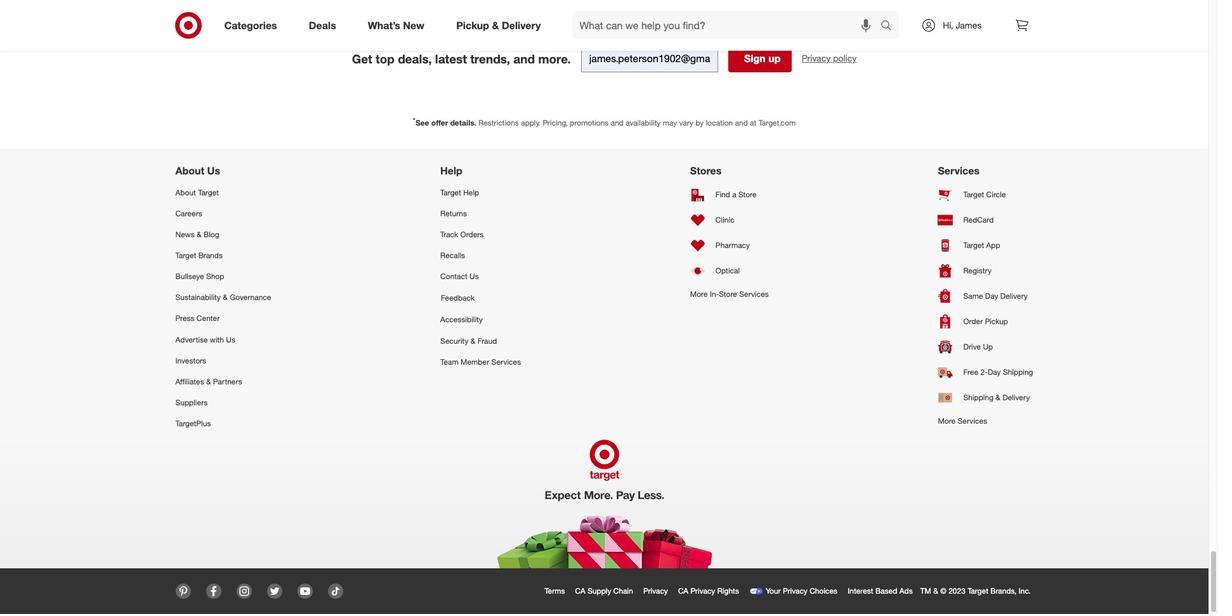Task type: vqa. For each thing, say whether or not it's contained in the screenshot.
'of' to the middle
no



Task type: locate. For each thing, give the bounding box(es) containing it.
about for about target
[[175, 188, 196, 197]]

contact
[[440, 272, 468, 281]]

with
[[210, 335, 224, 344]]

fraud
[[478, 336, 497, 346]]

1 horizontal spatial more
[[938, 416, 956, 426]]

order pickup
[[964, 317, 1008, 326]]

same
[[964, 291, 983, 301]]

services down optical link
[[739, 289, 769, 299]]

ca right privacy link
[[678, 586, 689, 596]]

and left availability
[[611, 118, 624, 128]]

privacy right chain at the right of page
[[643, 586, 668, 596]]

more left in-
[[690, 289, 708, 299]]

1 vertical spatial about
[[175, 188, 196, 197]]

apply.
[[521, 118, 541, 128]]

advertise
[[175, 335, 208, 344]]

1 vertical spatial pickup
[[985, 317, 1008, 326]]

2 about from the top
[[175, 188, 196, 197]]

find
[[716, 190, 730, 199]]

more in-store services link
[[690, 283, 769, 304]]

what's
[[368, 19, 400, 31]]

target for target app
[[964, 240, 984, 250]]

about up careers
[[175, 188, 196, 197]]

2 ca from the left
[[678, 586, 689, 596]]

same day delivery
[[964, 291, 1028, 301]]

None text field
[[581, 45, 718, 73]]

search button
[[875, 11, 906, 42]]

free
[[964, 367, 979, 377]]

& for shipping
[[996, 393, 1001, 402]]

your privacy choices
[[766, 586, 838, 596]]

terms link
[[542, 584, 573, 599]]

pickup inside order pickup link
[[985, 317, 1008, 326]]

us right with at the bottom left of the page
[[226, 335, 235, 344]]

delivery for shipping & delivery
[[1003, 393, 1030, 402]]

0 horizontal spatial and
[[514, 51, 535, 66]]

more for more services
[[938, 416, 956, 426]]

ca
[[575, 586, 586, 596], [678, 586, 689, 596]]

services down shipping & delivery link
[[958, 416, 987, 426]]

& down free 2-day shipping
[[996, 393, 1001, 402]]

day inside same day delivery link
[[985, 291, 999, 301]]

target up returns
[[440, 188, 461, 197]]

help up returns link
[[463, 188, 479, 197]]

help
[[440, 164, 463, 177], [463, 188, 479, 197]]

0 vertical spatial store
[[739, 190, 757, 199]]

brands,
[[991, 586, 1017, 596]]

1 vertical spatial us
[[470, 272, 479, 281]]

about us
[[175, 164, 220, 177]]

0 horizontal spatial more
[[690, 289, 708, 299]]

target circle link
[[938, 182, 1033, 207]]

1 vertical spatial delivery
[[1001, 291, 1028, 301]]

about
[[175, 164, 204, 177], [175, 188, 196, 197]]

target inside "link"
[[440, 188, 461, 197]]

privacy
[[802, 53, 831, 64], [643, 586, 668, 596], [691, 586, 715, 596], [783, 586, 808, 596]]

2 vertical spatial delivery
[[1003, 393, 1030, 402]]

at
[[750, 118, 757, 128]]

and left more.
[[514, 51, 535, 66]]

2-
[[981, 367, 988, 377]]

store for in-
[[719, 289, 737, 299]]

member
[[461, 357, 489, 367]]

0 horizontal spatial store
[[719, 289, 737, 299]]

target
[[198, 188, 219, 197], [440, 188, 461, 197], [964, 190, 984, 199], [964, 240, 984, 250], [175, 251, 196, 260], [968, 586, 989, 596]]

target help link
[[440, 182, 521, 203]]

more down shipping & delivery link
[[938, 416, 956, 426]]

optical
[[716, 266, 740, 275]]

day inside free 2-day shipping link
[[988, 367, 1001, 377]]

& up trends,
[[492, 19, 499, 31]]

help inside "link"
[[463, 188, 479, 197]]

optical link
[[690, 258, 769, 283]]

pickup up get top deals, latest trends, and more.
[[456, 19, 489, 31]]

services
[[938, 164, 980, 177], [739, 289, 769, 299], [492, 357, 521, 367], [958, 416, 987, 426]]

deals,
[[398, 51, 432, 66]]

privacy policy link
[[802, 52, 857, 65]]

privacy policy
[[802, 53, 857, 64]]

tm & © 2023 target brands, inc.
[[921, 586, 1031, 596]]

1 vertical spatial store
[[719, 289, 737, 299]]

categories link
[[214, 11, 293, 39]]

target: expect more. pay less. image
[[426, 434, 783, 569]]

team
[[440, 357, 459, 367]]

more services
[[938, 416, 987, 426]]

bullseye shop
[[175, 272, 224, 281]]

ca left supply
[[575, 586, 586, 596]]

pharmacy
[[716, 240, 750, 250]]

by
[[696, 118, 704, 128]]

0 vertical spatial more
[[690, 289, 708, 299]]

1 vertical spatial help
[[463, 188, 479, 197]]

shipping up shipping & delivery
[[1003, 367, 1033, 377]]

2 vertical spatial us
[[226, 335, 235, 344]]

1 about from the top
[[175, 164, 204, 177]]

1 ca from the left
[[575, 586, 586, 596]]

1 horizontal spatial us
[[226, 335, 235, 344]]

* see offer details. restrictions apply. pricing, promotions and availability may vary by location and at target.com
[[413, 116, 796, 128]]

pickup & delivery
[[456, 19, 541, 31]]

delivery up order pickup
[[1001, 291, 1028, 301]]

order pickup link
[[938, 309, 1033, 334]]

delivery down free 2-day shipping
[[1003, 393, 1030, 402]]

1 vertical spatial day
[[988, 367, 1001, 377]]

0 vertical spatial us
[[207, 164, 220, 177]]

us
[[207, 164, 220, 177], [470, 272, 479, 281], [226, 335, 235, 344]]

pickup right order
[[985, 317, 1008, 326]]

target left circle
[[964, 190, 984, 199]]

1 horizontal spatial pickup
[[985, 317, 1008, 326]]

registry
[[964, 266, 992, 275]]

pickup
[[456, 19, 489, 31], [985, 317, 1008, 326]]

shipping & delivery
[[964, 393, 1030, 402]]

about target link
[[175, 182, 271, 203]]

services down fraud
[[492, 357, 521, 367]]

day right same at the right top
[[985, 291, 999, 301]]

details.
[[450, 118, 476, 128]]

day right free
[[988, 367, 1001, 377]]

us right contact
[[470, 272, 479, 281]]

your privacy choices link
[[747, 584, 845, 599]]

shop
[[206, 272, 224, 281]]

0 vertical spatial help
[[440, 164, 463, 177]]

& right affiliates at the bottom left of the page
[[206, 377, 211, 386]]

security & fraud link
[[440, 330, 521, 351]]

privacy left policy on the right top of page
[[802, 53, 831, 64]]

2 horizontal spatial and
[[735, 118, 748, 128]]

0 horizontal spatial ca
[[575, 586, 586, 596]]

& for security
[[471, 336, 476, 346]]

target brands
[[175, 251, 223, 260]]

clinic
[[716, 215, 735, 225]]

contact us link
[[440, 266, 521, 287]]

0 horizontal spatial help
[[440, 164, 463, 177]]

services up target circle
[[938, 164, 980, 177]]

and
[[514, 51, 535, 66], [611, 118, 624, 128], [735, 118, 748, 128]]

us up about target link
[[207, 164, 220, 177]]

may
[[663, 118, 677, 128]]

targetplus
[[175, 419, 211, 428]]

targetplus link
[[175, 413, 271, 434]]

target left app
[[964, 240, 984, 250]]

& left the ©
[[934, 586, 938, 596]]

0 horizontal spatial pickup
[[456, 19, 489, 31]]

accessibility
[[440, 315, 483, 325]]

& down bullseye shop link
[[223, 293, 228, 302]]

2 horizontal spatial us
[[470, 272, 479, 281]]

& left fraud
[[471, 336, 476, 346]]

1 horizontal spatial ca
[[678, 586, 689, 596]]

0 vertical spatial delivery
[[502, 19, 541, 31]]

0 horizontal spatial shipping
[[964, 393, 994, 402]]

more services link
[[938, 410, 1033, 431]]

drive up link
[[938, 334, 1033, 360]]

shipping up more services link
[[964, 393, 994, 402]]

target circle
[[964, 190, 1006, 199]]

recalls link
[[440, 245, 521, 266]]

a
[[732, 190, 737, 199]]

and left at
[[735, 118, 748, 128]]

0 horizontal spatial us
[[207, 164, 220, 177]]

get top deals, latest trends, and more.
[[352, 51, 571, 66]]

0 vertical spatial day
[[985, 291, 999, 301]]

day
[[985, 291, 999, 301], [988, 367, 1001, 377]]

store down optical link
[[719, 289, 737, 299]]

0 vertical spatial pickup
[[456, 19, 489, 31]]

about up about target at the left top
[[175, 164, 204, 177]]

store right a
[[739, 190, 757, 199]]

offer
[[431, 118, 448, 128]]

&
[[492, 19, 499, 31], [197, 230, 202, 239], [223, 293, 228, 302], [471, 336, 476, 346], [206, 377, 211, 386], [996, 393, 1001, 402], [934, 586, 938, 596]]

registry link
[[938, 258, 1033, 283]]

feedback
[[441, 293, 475, 303]]

& left blog
[[197, 230, 202, 239]]

1 horizontal spatial store
[[739, 190, 757, 199]]

target for target brands
[[175, 251, 196, 260]]

0 vertical spatial shipping
[[1003, 367, 1033, 377]]

center
[[197, 314, 220, 323]]

pickup inside the pickup & delivery link
[[456, 19, 489, 31]]

sustainability & governance link
[[175, 287, 271, 308]]

1 vertical spatial more
[[938, 416, 956, 426]]

delivery up trends,
[[502, 19, 541, 31]]

1 horizontal spatial help
[[463, 188, 479, 197]]

rights
[[717, 586, 739, 596]]

target down news
[[175, 251, 196, 260]]

restrictions
[[479, 118, 519, 128]]

0 vertical spatial about
[[175, 164, 204, 177]]

help up target help
[[440, 164, 463, 177]]



Task type: describe. For each thing, give the bounding box(es) containing it.
same day delivery link
[[938, 283, 1033, 309]]

©
[[941, 586, 947, 596]]

drive up
[[964, 342, 993, 352]]

feedback button
[[440, 287, 521, 309]]

up
[[769, 52, 781, 65]]

ca supply chain
[[575, 586, 633, 596]]

location
[[706, 118, 733, 128]]

ca supply chain link
[[573, 584, 641, 599]]

ca for ca privacy rights
[[678, 586, 689, 596]]

*
[[413, 116, 416, 124]]

target for target help
[[440, 188, 461, 197]]

affiliates & partners link
[[175, 371, 271, 392]]

2023
[[949, 586, 966, 596]]

sign
[[744, 52, 766, 65]]

choices
[[810, 586, 838, 596]]

track orders link
[[440, 224, 521, 245]]

investors link
[[175, 350, 271, 371]]

supply
[[588, 586, 611, 596]]

store for a
[[739, 190, 757, 199]]

james
[[956, 20, 982, 30]]

us for about us
[[207, 164, 220, 177]]

target down about us
[[198, 188, 219, 197]]

careers link
[[175, 203, 271, 224]]

affiliates & partners
[[175, 377, 242, 386]]

promotions
[[570, 118, 609, 128]]

track
[[440, 230, 458, 239]]

investors
[[175, 356, 206, 365]]

partners
[[213, 377, 242, 386]]

privacy right your
[[783, 586, 808, 596]]

free 2-day shipping
[[964, 367, 1033, 377]]

hi,
[[943, 20, 953, 30]]

target app link
[[938, 233, 1033, 258]]

target help
[[440, 188, 479, 197]]

more for more in-store services
[[690, 289, 708, 299]]

about target
[[175, 188, 219, 197]]

security
[[440, 336, 469, 346]]

security & fraud
[[440, 336, 497, 346]]

What can we help you find? suggestions appear below search field
[[572, 11, 884, 39]]

team member services link
[[440, 351, 521, 372]]

& for affiliates
[[206, 377, 211, 386]]

interest based ads link
[[845, 584, 921, 599]]

& for news
[[197, 230, 202, 239]]

contact us
[[440, 272, 479, 281]]

ca for ca supply chain
[[575, 586, 586, 596]]

more.
[[538, 51, 571, 66]]

& for sustainability
[[223, 293, 228, 302]]

news
[[175, 230, 195, 239]]

privacy link
[[641, 584, 676, 599]]

brands
[[198, 251, 223, 260]]

ca privacy rights link
[[676, 584, 747, 599]]

top
[[376, 51, 395, 66]]

target app
[[964, 240, 1000, 250]]

advertise with us
[[175, 335, 235, 344]]

careers
[[175, 209, 202, 218]]

app
[[987, 240, 1000, 250]]

suppliers
[[175, 398, 208, 407]]

vary
[[679, 118, 694, 128]]

1 horizontal spatial shipping
[[1003, 367, 1033, 377]]

target.com
[[759, 118, 796, 128]]

categories
[[224, 19, 277, 31]]

what's new link
[[357, 11, 440, 39]]

stores
[[690, 164, 722, 177]]

press
[[175, 314, 194, 323]]

ca privacy rights
[[678, 586, 739, 596]]

new
[[403, 19, 425, 31]]

orders
[[460, 230, 484, 239]]

recalls
[[440, 251, 465, 260]]

target for target circle
[[964, 190, 984, 199]]

privacy left the rights
[[691, 586, 715, 596]]

see
[[416, 118, 429, 128]]

delivery for pickup & delivery
[[502, 19, 541, 31]]

trends,
[[470, 51, 510, 66]]

returns link
[[440, 203, 521, 224]]

pickup & delivery link
[[446, 11, 557, 39]]

about for about us
[[175, 164, 204, 177]]

your
[[766, 586, 781, 596]]

search
[[875, 20, 906, 33]]

news & blog
[[175, 230, 219, 239]]

us for contact us
[[470, 272, 479, 281]]

affiliates
[[175, 377, 204, 386]]

sign up
[[744, 52, 781, 65]]

order
[[964, 317, 983, 326]]

get
[[352, 51, 372, 66]]

returns
[[440, 209, 467, 218]]

tm
[[921, 586, 932, 596]]

target brands link
[[175, 245, 271, 266]]

delivery for same day delivery
[[1001, 291, 1028, 301]]

& for pickup
[[492, 19, 499, 31]]

drive
[[964, 342, 981, 352]]

target right 2023
[[968, 586, 989, 596]]

1 horizontal spatial and
[[611, 118, 624, 128]]

1 vertical spatial shipping
[[964, 393, 994, 402]]

& for tm
[[934, 586, 938, 596]]

find a store link
[[690, 182, 769, 207]]

pharmacy link
[[690, 233, 769, 258]]



